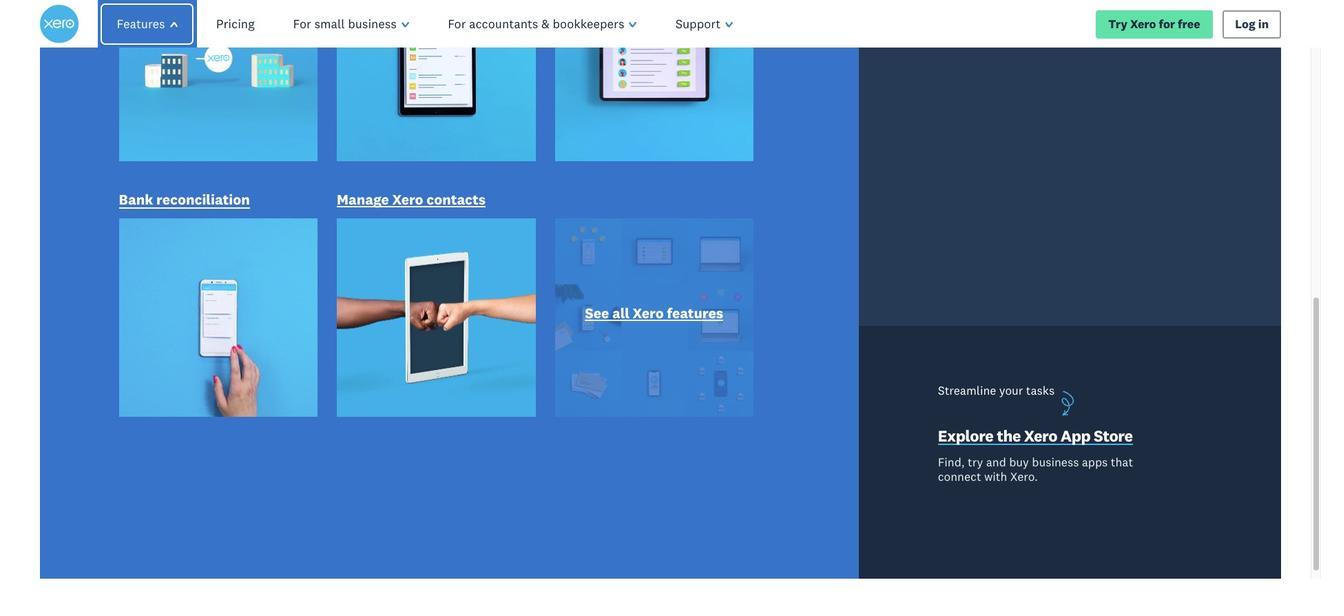 Task type: describe. For each thing, give the bounding box(es) containing it.
business inside find, try and buy business apps that connect with xero.
[[1033, 455, 1080, 470]]

explore the xero app store link
[[939, 426, 1133, 449]]

see
[[585, 304, 609, 322]]

bank
[[119, 190, 153, 209]]

plans
[[309, 410, 340, 426]]

reconciliation
[[156, 190, 250, 209]]

for for free
[[1160, 16, 1176, 31]]

connect
[[939, 469, 982, 485]]

start your free trial link
[[145, 404, 280, 433]]

in
[[1259, 16, 1270, 31]]

a chart of income and expenses displays in xero's online accounting software on a tablet. image
[[674, 23, 1176, 525]]

try xero for free link
[[1097, 10, 1214, 38]]

your for start your free trial
[[190, 410, 215, 426]]

and
[[987, 455, 1007, 470]]

software
[[368, 110, 531, 162]]

per
[[393, 410, 412, 426]]

bank reconciliation
[[119, 190, 250, 209]]

your inside accounting software for your small business
[[208, 151, 292, 203]]

start
[[158, 410, 187, 426]]

manage
[[337, 190, 389, 209]]

for for for accountants & bookkeepers
[[448, 16, 466, 32]]

features
[[117, 16, 165, 32]]

for small business
[[293, 16, 397, 32]]

features button
[[93, 0, 202, 48]]

buy
[[1010, 455, 1030, 470]]

bank reconciliation link
[[119, 190, 250, 212]]

designed
[[242, 321, 332, 349]]

try
[[968, 455, 984, 470]]

plans from $15 per month link
[[309, 410, 452, 429]]

manage xero contacts
[[337, 190, 486, 209]]

apps
[[1083, 455, 1108, 470]]

see all xero features
[[585, 304, 724, 322]]

xero right manage
[[392, 190, 424, 209]]

app
[[1061, 426, 1091, 446]]

support button
[[657, 0, 753, 48]]

online
[[446, 268, 507, 296]]

try xero for free
[[1109, 16, 1201, 31]]

log
[[1236, 16, 1256, 31]]

0 vertical spatial free
[[1179, 16, 1201, 31]]

try
[[1109, 16, 1128, 31]]

run your business accounting online with xero. easy to use accounting software, designed for your small business.
[[145, 268, 507, 376]]

to
[[301, 295, 322, 322]]

trial
[[243, 410, 267, 426]]

for inside run your business accounting online with xero. easy to use accounting software, designed for your small business.
[[337, 321, 365, 349]]

see all xero features link
[[585, 304, 724, 325]]

pricing
[[216, 16, 255, 32]]

streamline
[[939, 383, 997, 398]]



Task type: locate. For each thing, give the bounding box(es) containing it.
1 horizontal spatial xero.
[[1011, 469, 1038, 485]]

xero.
[[193, 295, 244, 322], [1011, 469, 1038, 485]]

for
[[293, 16, 311, 32], [448, 16, 466, 32]]

your inside start your free trial link
[[190, 410, 215, 426]]

0 horizontal spatial xero.
[[193, 295, 244, 322]]

streamline your tasks
[[939, 383, 1055, 398]]

xero right try in the right of the page
[[1131, 16, 1157, 31]]

1 vertical spatial with
[[985, 469, 1008, 485]]

support
[[676, 16, 721, 32]]

find, try and buy business apps that connect with xero.
[[939, 455, 1134, 485]]

for inside for small business dropdown button
[[293, 16, 311, 32]]

for left "accountants"
[[448, 16, 466, 32]]

0 vertical spatial with
[[145, 295, 188, 322]]

xero. right the and
[[1011, 469, 1038, 485]]

with right try
[[985, 469, 1008, 485]]

business inside run your business accounting online with xero. easy to use accounting software, designed for your small business.
[[240, 268, 326, 296]]

business.
[[145, 348, 238, 376]]

for right pricing
[[293, 16, 311, 32]]

for for your
[[145, 151, 199, 203]]

that
[[1111, 455, 1134, 470]]

easy
[[250, 295, 296, 322]]

0 horizontal spatial for
[[145, 151, 199, 203]]

1 vertical spatial for
[[145, 151, 199, 203]]

your for run your business accounting online with xero. easy to use accounting software, designed for your small business.
[[190, 268, 234, 296]]

xero
[[1131, 16, 1157, 31], [392, 190, 424, 209], [633, 304, 664, 322], [1025, 426, 1058, 446]]

xero. left 'easy'
[[193, 295, 244, 322]]

log in link
[[1223, 10, 1282, 38]]

small inside for small business dropdown button
[[315, 16, 345, 32]]

from
[[342, 410, 370, 426]]

all
[[613, 304, 630, 322]]

small inside run your business accounting online with xero. easy to use accounting software, designed for your small business.
[[420, 321, 474, 349]]

for accountants & bookkeepers
[[448, 16, 625, 32]]

bookkeepers
[[553, 16, 625, 32]]

accounting software for your small business
[[145, 110, 531, 244]]

free left trial
[[218, 410, 240, 426]]

features
[[667, 304, 724, 322]]

1 vertical spatial xero.
[[1011, 469, 1038, 485]]

1 for from the left
[[293, 16, 311, 32]]

xero right all
[[633, 304, 664, 322]]

accountants
[[469, 16, 539, 32]]

find,
[[939, 455, 965, 470]]

your for streamline your tasks
[[1000, 383, 1024, 398]]

business
[[348, 16, 397, 32], [145, 193, 309, 244], [240, 268, 326, 296], [1033, 455, 1080, 470]]

small
[[315, 16, 345, 32], [301, 151, 403, 203], [420, 321, 474, 349]]

1 horizontal spatial free
[[1179, 16, 1201, 31]]

tasks
[[1027, 383, 1055, 398]]

contacts
[[427, 190, 486, 209]]

your
[[208, 151, 292, 203], [190, 268, 234, 296], [370, 321, 414, 349], [1000, 383, 1024, 398], [190, 410, 215, 426]]

explore
[[939, 426, 994, 446]]

use
[[327, 295, 362, 322]]

for for for small business
[[293, 16, 311, 32]]

1 horizontal spatial for
[[448, 16, 466, 32]]

software,
[[145, 321, 237, 349]]

2 vertical spatial for
[[337, 321, 365, 349]]

for small business button
[[274, 0, 429, 48]]

free
[[1179, 16, 1201, 31], [218, 410, 240, 426]]

$15
[[372, 410, 391, 426]]

2 vertical spatial small
[[420, 321, 474, 349]]

2 horizontal spatial for
[[1160, 16, 1176, 31]]

for inside accounting software for your small business
[[145, 151, 199, 203]]

1 horizontal spatial for
[[337, 321, 365, 349]]

xero right the
[[1025, 426, 1058, 446]]

accounting
[[145, 110, 359, 162]]

with inside run your business accounting online with xero. easy to use accounting software, designed for your small business.
[[145, 295, 188, 322]]

xero. inside run your business accounting online with xero. easy to use accounting software, designed for your small business.
[[193, 295, 244, 322]]

pricing link
[[197, 0, 274, 48]]

for accountants & bookkeepers button
[[429, 0, 657, 48]]

log in
[[1236, 16, 1270, 31]]

0 vertical spatial xero.
[[193, 295, 244, 322]]

0 vertical spatial for
[[1160, 16, 1176, 31]]

1 vertical spatial small
[[301, 151, 403, 203]]

0 vertical spatial small
[[315, 16, 345, 32]]

for
[[1160, 16, 1176, 31], [145, 151, 199, 203], [337, 321, 365, 349]]

small inside accounting software for your small business
[[301, 151, 403, 203]]

0 horizontal spatial free
[[218, 410, 240, 426]]

month
[[415, 410, 452, 426]]

1 vertical spatial free
[[218, 410, 240, 426]]

with
[[145, 295, 188, 322], [985, 469, 1008, 485]]

with up "business."
[[145, 295, 188, 322]]

business inside accounting software for your small business
[[145, 193, 309, 244]]

start your free trial
[[158, 410, 267, 426]]

with inside find, try and buy business apps that connect with xero.
[[985, 469, 1008, 485]]

accounting
[[331, 268, 441, 296], [367, 295, 477, 322]]

manage xero contacts link
[[337, 190, 486, 212]]

run
[[145, 268, 185, 296]]

0 horizontal spatial with
[[145, 295, 188, 322]]

business inside dropdown button
[[348, 16, 397, 32]]

free left 'log'
[[1179, 16, 1201, 31]]

the
[[997, 426, 1021, 446]]

plans from $15 per month
[[309, 410, 452, 426]]

1 horizontal spatial with
[[985, 469, 1008, 485]]

for inside for accountants & bookkeepers dropdown button
[[448, 16, 466, 32]]

explore the xero app store
[[939, 426, 1133, 446]]

xero. inside find, try and buy business apps that connect with xero.
[[1011, 469, 1038, 485]]

&
[[542, 16, 550, 32]]

2 for from the left
[[448, 16, 466, 32]]

0 horizontal spatial for
[[293, 16, 311, 32]]

xero homepage image
[[40, 5, 78, 43]]

store
[[1094, 426, 1133, 446]]



Task type: vqa. For each thing, say whether or not it's contained in the screenshot.
Per
yes



